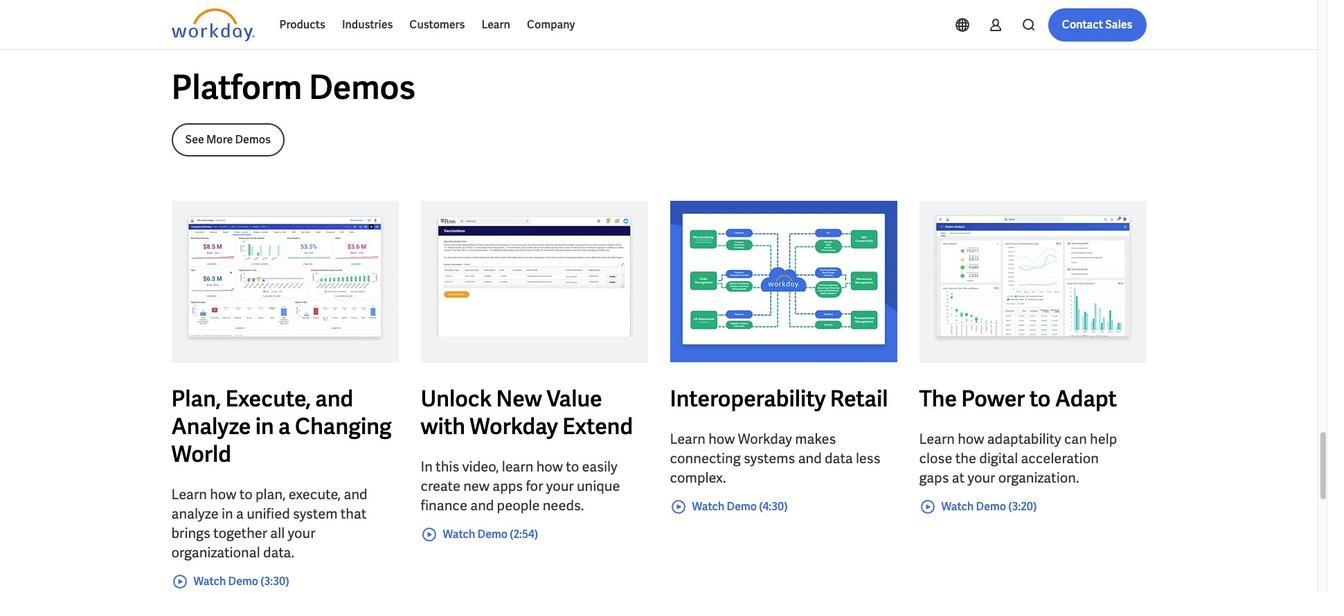 Task type: vqa. For each thing, say whether or not it's contained in the screenshot.
Extend
yes



Task type: locate. For each thing, give the bounding box(es) containing it.
watch demo (2:54)
[[443, 527, 539, 542]]

and right execute,
[[315, 384, 354, 413]]

demos right more
[[235, 132, 271, 147]]

connecting
[[670, 449, 741, 467]]

execute,
[[289, 485, 341, 503]]

and inside plan, execute, and analyze in a changing world
[[315, 384, 354, 413]]

value
[[547, 384, 603, 413]]

1 horizontal spatial workday
[[738, 430, 793, 448]]

learn
[[482, 17, 511, 32], [670, 430, 706, 448], [920, 430, 955, 448], [171, 485, 207, 503]]

learn for interoperability retail
[[670, 430, 706, 448]]

how up the
[[958, 430, 985, 448]]

to inside learn how to plan, execute, and analyze in a unified system that brings together all your organizational data.
[[240, 485, 253, 503]]

how for plan, execute, and analyze in a changing world
[[210, 485, 237, 503]]

how up analyze
[[210, 485, 237, 503]]

demos
[[309, 66, 416, 109], [235, 132, 271, 147]]

easily
[[582, 458, 618, 476]]

a left changing
[[278, 412, 291, 441]]

platform
[[171, 66, 302, 109]]

demo left (3:30)
[[228, 574, 258, 589]]

gaps at
[[920, 469, 965, 487]]

in
[[255, 412, 274, 441], [222, 505, 233, 523]]

1 horizontal spatial in
[[255, 412, 274, 441]]

the
[[920, 384, 958, 413]]

this
[[436, 458, 460, 476]]

together
[[213, 524, 268, 542]]

the power to adapt
[[920, 384, 1118, 413]]

0 vertical spatial a
[[278, 412, 291, 441]]

company
[[527, 17, 575, 32]]

unlock
[[421, 384, 492, 413]]

watch demo (2:54) link
[[421, 526, 539, 543]]

organizational
[[171, 544, 260, 562]]

organization.
[[999, 469, 1080, 487]]

and down new
[[471, 497, 494, 515]]

0 vertical spatial in
[[255, 412, 274, 441]]

the
[[956, 449, 977, 467]]

0 horizontal spatial a
[[236, 505, 244, 523]]

and inside in this video, learn how to easily create new apps for your unique finance and people needs.
[[471, 497, 494, 515]]

workday inside unlock new value with workday extend
[[470, 412, 558, 441]]

2 horizontal spatial your
[[968, 469, 996, 487]]

how inside 'learn how adaptability can help close the digital acceleration gaps at your organization.'
[[958, 430, 985, 448]]

system
[[293, 505, 338, 523]]

1 vertical spatial a
[[236, 505, 244, 523]]

to
[[1030, 384, 1051, 413], [566, 458, 579, 476], [240, 485, 253, 503]]

analyze
[[171, 412, 251, 441]]

that
[[341, 505, 367, 523]]

your
[[968, 469, 996, 487], [547, 477, 574, 495], [288, 524, 316, 542]]

1 horizontal spatial your
[[547, 477, 574, 495]]

contact sales link
[[1049, 8, 1147, 42]]

watch down organizational
[[194, 574, 226, 589]]

how inside learn how to plan, execute, and analyze in a unified system that brings together all your organizational data.
[[210, 485, 237, 503]]

watch demo (3:20) link
[[920, 499, 1037, 515]]

products button
[[271, 8, 334, 42]]

0 horizontal spatial your
[[288, 524, 316, 542]]

products
[[280, 17, 326, 32]]

all
[[270, 524, 285, 542]]

demo left (2:54)
[[478, 527, 508, 542]]

watch the power to adapt workday demo image
[[920, 201, 1147, 363]]

learn for the power to adapt
[[920, 430, 955, 448]]

customers
[[410, 17, 465, 32]]

0 horizontal spatial workday
[[470, 412, 558, 441]]

interoperability
[[670, 384, 826, 413]]

1 horizontal spatial a
[[278, 412, 291, 441]]

a inside learn how to plan, execute, and analyze in a unified system that brings together all your organizational data.
[[236, 505, 244, 523]]

0 horizontal spatial in
[[222, 505, 233, 523]]

extend
[[563, 412, 633, 441]]

in this video, learn how to easily create new apps for your unique finance and people needs.
[[421, 458, 620, 515]]

learn left company
[[482, 17, 511, 32]]

watch for unlock new value with workday extend
[[443, 527, 476, 542]]

learn how adaptability can help close the digital acceleration gaps at your organization.
[[920, 430, 1118, 487]]

execute,
[[226, 384, 311, 413]]

watch demo (3:30) link
[[171, 573, 289, 590]]

for
[[526, 477, 544, 495]]

demos down industries dropdown button
[[309, 66, 416, 109]]

contact sales
[[1063, 17, 1133, 32]]

and
[[315, 384, 354, 413], [799, 449, 822, 467], [344, 485, 368, 503], [471, 497, 494, 515]]

workday
[[470, 412, 558, 441], [738, 430, 793, 448]]

learn up analyze
[[171, 485, 207, 503]]

watch down gaps at
[[942, 499, 974, 514]]

0 vertical spatial to
[[1030, 384, 1051, 413]]

how up connecting
[[709, 430, 735, 448]]

1 vertical spatial demos
[[235, 132, 271, 147]]

see more demos
[[185, 132, 271, 147]]

workday up systems
[[738, 430, 793, 448]]

workday inside the "learn how workday makes connecting systems and data less complex."
[[738, 430, 793, 448]]

to left easily
[[566, 458, 579, 476]]

learn inside 'learn how adaptability can help close the digital acceleration gaps at your organization.'
[[920, 430, 955, 448]]

in inside plan, execute, and analyze in a changing world
[[255, 412, 274, 441]]

your up needs.
[[547, 477, 574, 495]]

learn up connecting
[[670, 430, 706, 448]]

watch demo (4:30) link
[[670, 499, 788, 515]]

how inside the "learn how workday makes connecting systems and data less complex."
[[709, 430, 735, 448]]

watch for plan, execute, and analyze in a changing world
[[194, 574, 226, 589]]

watch the unlock new value with workday extend demo image
[[421, 201, 648, 363]]

finance
[[421, 497, 468, 515]]

and down makes
[[799, 449, 822, 467]]

in right analyze at left
[[255, 412, 274, 441]]

1 horizontal spatial demos
[[309, 66, 416, 109]]

watch down complex.
[[693, 499, 725, 514]]

makes
[[796, 430, 837, 448]]

2 vertical spatial to
[[240, 485, 253, 503]]

data.
[[263, 544, 294, 562]]

0 horizontal spatial to
[[240, 485, 253, 503]]

to left plan,
[[240, 485, 253, 503]]

1 horizontal spatial to
[[566, 458, 579, 476]]

how inside in this video, learn how to easily create new apps for your unique finance and people needs.
[[537, 458, 563, 476]]

watch demo (4:30)
[[693, 499, 788, 514]]

create
[[421, 477, 461, 495]]

learn up close
[[920, 430, 955, 448]]

a
[[278, 412, 291, 441], [236, 505, 244, 523]]

new
[[496, 384, 542, 413]]

learn inside learn how to plan, execute, and analyze in a unified system that brings together all your organizational data.
[[171, 485, 207, 503]]

video,
[[463, 458, 499, 476]]

sales
[[1106, 17, 1133, 32]]

to up the adaptability
[[1030, 384, 1051, 413]]

watch for interoperability retail
[[693, 499, 725, 514]]

demo for the power to adapt
[[977, 499, 1007, 514]]

learn for plan, execute, and analyze in a changing world
[[171, 485, 207, 503]]

a up together
[[236, 505, 244, 523]]

to for the power to adapt
[[1030, 384, 1051, 413]]

watch the interoperability retail quick demo image
[[670, 201, 898, 363]]

how up for
[[537, 458, 563, 476]]

watch down finance
[[443, 527, 476, 542]]

your down system
[[288, 524, 316, 542]]

0 horizontal spatial demos
[[235, 132, 271, 147]]

how for the power to adapt
[[958, 430, 985, 448]]

1 vertical spatial in
[[222, 505, 233, 523]]

watch
[[693, 499, 725, 514], [942, 499, 974, 514], [443, 527, 476, 542], [194, 574, 226, 589]]

and up that
[[344, 485, 368, 503]]

watch for the power to adapt
[[942, 499, 974, 514]]

with
[[421, 412, 466, 441]]

in up together
[[222, 505, 233, 523]]

demo left (3:20) at the bottom
[[977, 499, 1007, 514]]

1 vertical spatial to
[[566, 458, 579, 476]]

plan,
[[171, 384, 221, 413]]

see more demos link
[[171, 123, 285, 156]]

2 horizontal spatial to
[[1030, 384, 1051, 413]]

learn inside the "learn how workday makes connecting systems and data less complex."
[[670, 430, 706, 448]]

digital
[[980, 449, 1019, 467]]

more
[[206, 132, 233, 147]]

workday up learn
[[470, 412, 558, 441]]

learn
[[502, 458, 534, 476]]

how for interoperability retail
[[709, 430, 735, 448]]

demo left (4:30)
[[727, 499, 757, 514]]

how
[[709, 430, 735, 448], [958, 430, 985, 448], [537, 458, 563, 476], [210, 485, 237, 503]]

brings
[[171, 524, 211, 542]]

your down the
[[968, 469, 996, 487]]



Task type: describe. For each thing, give the bounding box(es) containing it.
people
[[497, 497, 540, 515]]

unlock new value with workday extend
[[421, 384, 633, 441]]

in inside learn how to plan, execute, and analyze in a unified system that brings together all your organizational data.
[[222, 505, 233, 523]]

learn how to plan, execute, and analyze in a unified system that brings together all your organizational data.
[[171, 485, 368, 562]]

learn button
[[474, 8, 519, 42]]

less
[[856, 449, 881, 467]]

to inside in this video, learn how to easily create new apps for your unique finance and people needs.
[[566, 458, 579, 476]]

demo for unlock new value with workday extend
[[478, 527, 508, 542]]

power
[[962, 384, 1026, 413]]

changing
[[295, 412, 392, 441]]

contact
[[1063, 17, 1104, 32]]

to for learn how to plan, execute, and analyze in a unified system that brings together all your organizational data.
[[240, 485, 253, 503]]

(4:30)
[[760, 499, 788, 514]]

new
[[464, 477, 490, 495]]

customers button
[[401, 8, 474, 42]]

world
[[171, 440, 231, 469]]

learn how workday makes connecting systems and data less complex.
[[670, 430, 881, 487]]

industries
[[342, 17, 393, 32]]

and inside the "learn how workday makes connecting systems and data less complex."
[[799, 449, 822, 467]]

a inside plan, execute, and analyze in a changing world
[[278, 412, 291, 441]]

watch the plan, execute, and analyze in a changing world demo image
[[171, 201, 399, 363]]

unique
[[577, 477, 620, 495]]

(2:54)
[[510, 527, 539, 542]]

apps
[[493, 477, 523, 495]]

industries button
[[334, 8, 401, 42]]

demo for interoperability retail
[[727, 499, 757, 514]]

help
[[1091, 430, 1118, 448]]

adapt
[[1056, 384, 1118, 413]]

can
[[1065, 430, 1088, 448]]

(3:20)
[[1009, 499, 1037, 514]]

see
[[185, 132, 204, 147]]

go to the homepage image
[[171, 8, 255, 42]]

demos inside "link"
[[235, 132, 271, 147]]

watch demo (3:30)
[[194, 574, 289, 589]]

learn inside dropdown button
[[482, 17, 511, 32]]

(3:30)
[[261, 574, 289, 589]]

0 vertical spatial demos
[[309, 66, 416, 109]]

systems
[[744, 449, 796, 467]]

your inside 'learn how adaptability can help close the digital acceleration gaps at your organization.'
[[968, 469, 996, 487]]

adaptability
[[988, 430, 1062, 448]]

your inside in this video, learn how to easily create new apps for your unique finance and people needs.
[[547, 477, 574, 495]]

plan,
[[256, 485, 286, 503]]

data
[[825, 449, 853, 467]]

platform demos
[[171, 66, 416, 109]]

your inside learn how to plan, execute, and analyze in a unified system that brings together all your organizational data.
[[288, 524, 316, 542]]

complex.
[[670, 469, 726, 487]]

interoperability retail
[[670, 384, 889, 413]]

in
[[421, 458, 433, 476]]

company button
[[519, 8, 584, 42]]

acceleration
[[1022, 449, 1100, 467]]

watch demo (3:20)
[[942, 499, 1037, 514]]

analyze
[[171, 505, 219, 523]]

close
[[920, 449, 953, 467]]

and inside learn how to plan, execute, and analyze in a unified system that brings together all your organizational data.
[[344, 485, 368, 503]]

retail
[[831, 384, 889, 413]]

unified
[[247, 505, 290, 523]]

plan, execute, and analyze in a changing world
[[171, 384, 392, 469]]

demo for plan, execute, and analyze in a changing world
[[228, 574, 258, 589]]

needs.
[[543, 497, 584, 515]]



